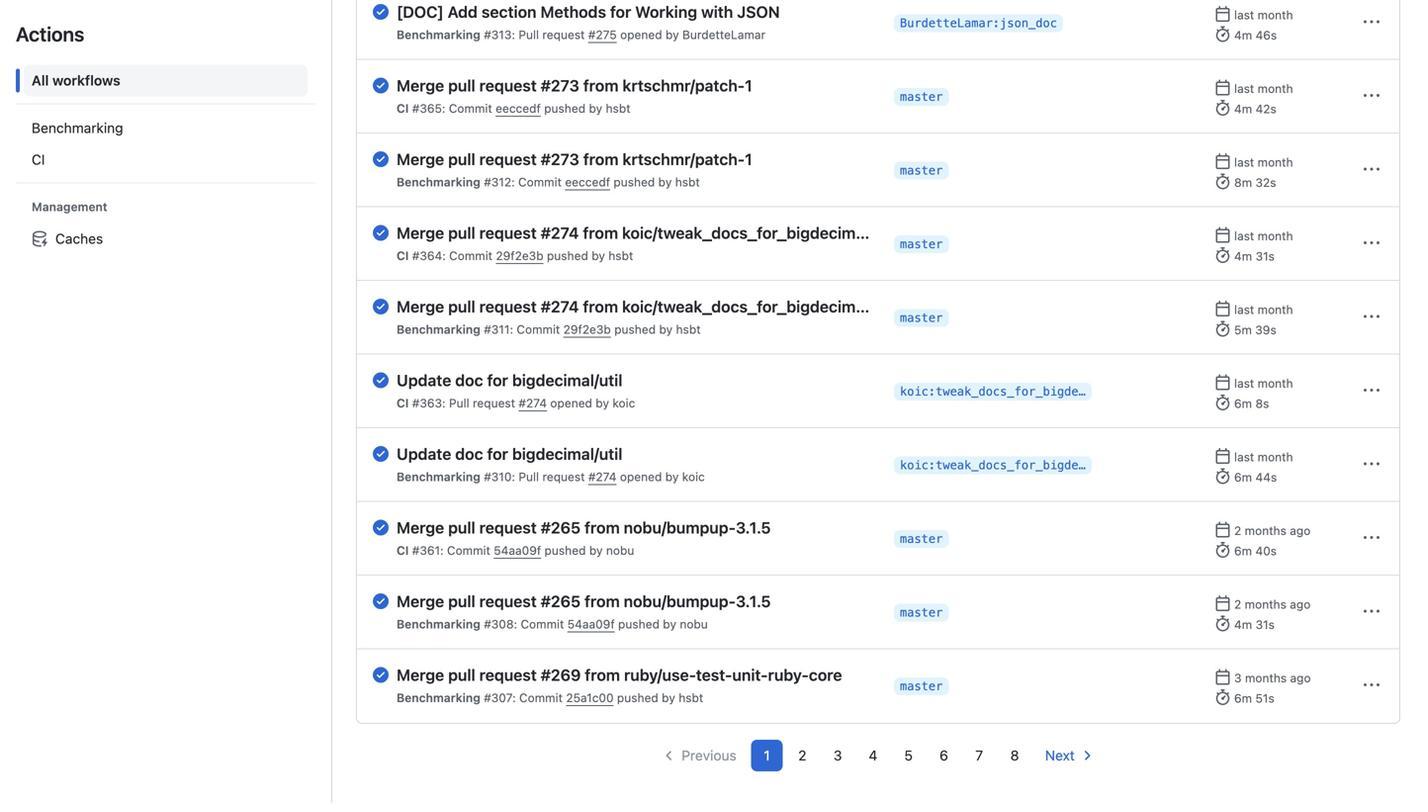 Task type: describe. For each thing, give the bounding box(es) containing it.
calendar image for merge pull request #269 from ruby/use-test-unit-ruby-core
[[1216, 669, 1232, 685]]

3 months ago
[[1235, 671, 1312, 685]]

commit inside merge pull request #265 from nobu/bumpup-3.1.5 ci #361: commit 54aa09f pushed             by nobu
[[447, 544, 491, 558]]

all workflows link
[[24, 65, 308, 96]]

pull for merge pull request #274 from koic/tweak_docs_for_bigdecimal_util ci #364: commit 29f2e3b pushed             by hsbt
[[448, 224, 476, 242]]

hsbt inside merge pull request #274 from koic/tweak_docs_for_bigdecimal_util benchmarking #311: commit 29f2e3b pushed             by hsbt
[[676, 323, 701, 336]]

pull for update doc for bigdecimal/util benchmarking #310: pull request #274 opened             by koic
[[519, 470, 539, 484]]

master for merge pull request #269 from ruby/use-test-unit-ruby-core benchmarking #307: commit 25a1c00 pushed             by hsbt
[[900, 679, 943, 693]]

4m 46s
[[1235, 28, 1278, 42]]

master link for merge pull request #269 from ruby/use-test-unit-ruby-core benchmarking #307: commit 25a1c00 pushed             by hsbt
[[894, 678, 949, 695]]

8m
[[1235, 176, 1253, 189]]

1 inside pagination navigation
[[764, 748, 770, 764]]

40s
[[1256, 544, 1277, 558]]

list containing all workflows
[[16, 57, 316, 263]]

merge for merge pull request #274 from koic/tweak_docs_for_bigdecimal_util benchmarking #311: commit 29f2e3b pushed             by hsbt
[[397, 297, 444, 316]]

all
[[32, 72, 49, 89]]

show options image for merge pull request #265 from nobu/bumpup-3.1.5
[[1364, 604, 1380, 620]]

request for merge pull request #265 from nobu/bumpup-3.1.5 benchmarking #308: commit 54aa09f pushed             by nobu
[[480, 592, 537, 611]]

[doc]
[[397, 2, 444, 21]]

#274 inside update doc for bigdecimal/util ci #363: pull request #274 opened             by koic
[[519, 396, 547, 410]]

#361:
[[412, 544, 444, 558]]

request for merge pull request #273 from krtschmr/patch-1 ci #365: commit eeccedf pushed             by hsbt
[[480, 76, 537, 95]]

6m 51s
[[1235, 692, 1275, 705]]

5m
[[1235, 323, 1253, 337]]

benchmarking inside merge pull request #273 from krtschmr/patch-1 benchmarking #312: commit eeccedf pushed             by hsbt
[[397, 175, 481, 189]]

run duration image for 3.1.5
[[1216, 542, 1232, 558]]

eeccedf for merge pull request #273 from krtschmr/patch-1 ci #365: commit eeccedf pushed             by hsbt
[[496, 101, 541, 115]]

completed successfully image for #363:
[[373, 373, 389, 388]]

run duration image for merge pull request #269 from ruby/use-test-unit-ruby-core benchmarking #307: commit 25a1c00 pushed             by hsbt
[[1216, 690, 1232, 705]]

ruby-
[[768, 666, 809, 685]]

management
[[32, 200, 107, 214]]

pushed inside "merge pull request #269 from ruby/use-test-unit-ruby-core benchmarking #307: commit 25a1c00 pushed             by hsbt"
[[617, 691, 659, 705]]

merge for merge pull request #273 from krtschmr/patch-1 ci #365: commit eeccedf pushed             by hsbt
[[397, 76, 444, 95]]

methods
[[541, 2, 607, 21]]

last month for merge pull request #274 from koic/tweak_docs_for_bigdecimal_util ci #364: commit 29f2e3b pushed             by hsbt
[[1235, 229, 1294, 243]]

4 link
[[858, 740, 889, 772]]

#312:
[[484, 175, 515, 189]]

pull for merge pull request #274 from koic/tweak_docs_for_bigdecimal_util benchmarking #311: commit 29f2e3b pushed             by hsbt
[[448, 297, 476, 316]]

42s
[[1256, 102, 1277, 116]]

master for merge pull request #274 from koic/tweak_docs_for_bigdecimal_util benchmarking #311: commit 29f2e3b pushed             by hsbt
[[900, 311, 943, 325]]

pushed inside merge pull request #274 from koic/tweak_docs_for_bigdecimal_util ci #364: commit 29f2e3b pushed             by hsbt
[[547, 249, 589, 263]]

5 link
[[893, 740, 925, 772]]

#310:
[[484, 470, 515, 484]]

last for update doc for bigdecimal/util ci #363: pull request #274 opened             by koic
[[1235, 376, 1255, 390]]

by inside update doc for bigdecimal/util ci #363: pull request #274 opened             by koic
[[596, 396, 609, 410]]

ci link
[[24, 144, 308, 176]]

caches
[[55, 231, 103, 247]]

hsbt inside "merge pull request #269 from ruby/use-test-unit-ruby-core benchmarking #307: commit 25a1c00 pushed             by hsbt"
[[679, 691, 704, 705]]

by inside [doc] add section methods for working with json benchmarking #313: pull request #275 opened             by burdettelamar
[[666, 28, 679, 42]]

8
[[1011, 748, 1020, 764]]

caches link
[[24, 223, 308, 255]]

#313:
[[484, 28, 515, 42]]

calendar image for [doc] add section methods for working with json
[[1216, 6, 1232, 22]]

from for merge pull request #265 from nobu/bumpup-3.1.5 benchmarking #308: commit 54aa09f pushed             by nobu
[[585, 592, 620, 611]]

months for #361:
[[1245, 524, 1287, 538]]

master for merge pull request #273 from krtschmr/patch-1 benchmarking #312: commit eeccedf pushed             by hsbt
[[900, 164, 943, 177]]

master for merge pull request #265 from nobu/bumpup-3.1.5 benchmarking #308: commit 54aa09f pushed             by nobu
[[900, 606, 943, 620]]

koic link for update doc for bigdecimal/util benchmarking #310: pull request #274 opened             by koic
[[682, 470, 705, 484]]

completed successfully image for benchmarking
[[373, 4, 389, 20]]

#265 for merge pull request #265 from nobu/bumpup-3.1.5 ci #361: commit 54aa09f pushed             by nobu
[[541, 518, 581, 537]]

hsbt link for benchmarking
[[675, 175, 700, 189]]

for for update doc for bigdecimal/util ci #363: pull request #274 opened             by koic
[[487, 371, 508, 390]]

#311:
[[484, 323, 514, 336]]

merge pull request #274 from koic/tweak_docs_for_bigdecimal_util ci #364: commit 29f2e3b pushed             by hsbt
[[397, 224, 901, 263]]

show options image for update doc for bigdecimal/util benchmarking #310: pull request #274 opened             by koic
[[1364, 456, 1380, 472]]

page 1 element
[[751, 740, 783, 772]]

json
[[737, 2, 780, 21]]

doc for update doc for bigdecimal/util ci #363: pull request #274 opened             by koic
[[455, 371, 483, 390]]

request inside update doc for bigdecimal/util benchmarking #310: pull request #274 opened             by koic
[[543, 470, 585, 484]]

commit inside merge pull request #273 from krtschmr/patch-1 ci #365: commit eeccedf pushed             by hsbt
[[449, 101, 492, 115]]

krtschmr/patch- for merge pull request #273 from krtschmr/patch-1 benchmarking #312: commit eeccedf pushed             by hsbt
[[623, 150, 745, 169]]

8m 32s
[[1235, 176, 1277, 189]]

all workflows
[[32, 72, 120, 89]]

ruby/use-
[[624, 666, 696, 685]]

opened inside [doc] add section methods for working with json benchmarking #313: pull request #275 opened             by burdettelamar
[[620, 28, 663, 42]]

actions
[[16, 22, 84, 46]]

32s
[[1256, 176, 1277, 189]]

benchmarking inside "merge pull request #269 from ruby/use-test-unit-ruby-core benchmarking #307: commit 25a1c00 pushed             by hsbt"
[[397, 691, 481, 705]]

ci inside merge pull request #274 from koic/tweak_docs_for_bigdecimal_util ci #364: commit 29f2e3b pushed             by hsbt
[[397, 249, 409, 263]]

benchmarking inside merge pull request #274 from koic/tweak_docs_for_bigdecimal_util benchmarking #311: commit 29f2e3b pushed             by hsbt
[[397, 323, 481, 336]]

8s
[[1256, 397, 1270, 411]]

#265 for merge pull request #265 from nobu/bumpup-3.1.5 benchmarking #308: commit 54aa09f pushed             by nobu
[[541, 592, 581, 611]]

31s for merge pull request #274 from koic/tweak_docs_for_bigdecimal_util
[[1256, 249, 1275, 263]]

calendar image for merge pull request #265 from nobu/bumpup-3.1.5
[[1216, 522, 1232, 538]]

#274 inside merge pull request #274 from koic/tweak_docs_for_bigdecimal_util ci #364: commit 29f2e3b pushed             by hsbt
[[541, 224, 579, 242]]

burdettelamar
[[683, 28, 766, 42]]

update doc for bigdecimal/util ci #363: pull request #274 opened             by koic
[[397, 371, 636, 410]]

#308:
[[484, 617, 518, 631]]

merge pull request #273 from krtschmr/patch-1 benchmarking #312: commit eeccedf pushed             by hsbt
[[397, 150, 753, 189]]

ago for #361:
[[1290, 524, 1311, 538]]

#274 link for update doc for bigdecimal/util benchmarking #310: pull request #274 opened             by koic
[[589, 470, 617, 484]]

last month for update doc for bigdecimal/util ci #363: pull request #274 opened             by koic
[[1235, 376, 1294, 390]]

hsbt inside merge pull request #273 from krtschmr/patch-1 ci #365: commit eeccedf pushed             by hsbt
[[606, 101, 631, 115]]

4m 42s
[[1235, 102, 1277, 116]]

merge for merge pull request #269 from ruby/use-test-unit-ruby-core benchmarking #307: commit 25a1c00 pushed             by hsbt
[[397, 666, 444, 685]]

show options image for update doc for bigdecimal/util ci #363: pull request #274 opened             by koic
[[1364, 383, 1380, 398]]

request inside update doc for bigdecimal/util ci #363: pull request #274 opened             by koic
[[473, 396, 516, 410]]

calendar image for update doc for bigdecimal/util benchmarking #310: pull request #274 opened             by koic
[[1216, 448, 1232, 464]]

working
[[635, 2, 698, 21]]

by inside merge pull request #265 from nobu/bumpup-3.1.5 benchmarking #308: commit 54aa09f pushed             by nobu
[[663, 617, 677, 631]]

show options image for merge pull request #274 from koic/tweak_docs_for_bigdecimal_util
[[1364, 309, 1380, 325]]

ci inside merge pull request #265 from nobu/bumpup-3.1.5 ci #361: commit 54aa09f pushed             by nobu
[[397, 544, 409, 558]]

show options image for merge pull request #273 from krtschmr/patch-1 ci #365: commit eeccedf pushed             by hsbt
[[1364, 88, 1380, 104]]

pull for merge pull request #273 from krtschmr/patch-1 benchmarking #312: commit eeccedf pushed             by hsbt
[[448, 150, 476, 169]]

pull inside [doc] add section methods for working with json benchmarking #313: pull request #275 opened             by burdettelamar
[[519, 28, 539, 42]]

run duration image for 1
[[1216, 174, 1232, 189]]

#269
[[541, 666, 581, 685]]

commit inside "merge pull request #269 from ruby/use-test-unit-ruby-core benchmarking #307: commit 25a1c00 pushed             by hsbt"
[[520, 691, 563, 705]]

pull for merge pull request #265 from nobu/bumpup-3.1.5 benchmarking #308: commit 54aa09f pushed             by nobu
[[448, 592, 476, 611]]

unit-
[[733, 666, 768, 685]]

merge for merge pull request #274 from koic/tweak_docs_for_bigdecimal_util ci #364: commit 29f2e3b pushed             by hsbt
[[397, 224, 444, 242]]

merge for merge pull request #265 from nobu/bumpup-3.1.5 ci #361: commit 54aa09f pushed             by nobu
[[397, 518, 444, 537]]

nobu link for merge pull request #265 from nobu/bumpup-3.1.5 benchmarking #308: commit 54aa09f pushed             by nobu
[[680, 617, 708, 631]]

show options image for merge pull request #265 from nobu/bumpup-3.1.5 ci #361: commit 54aa09f pushed             by nobu
[[1364, 530, 1380, 546]]

burdettelamar:json_doc
[[900, 16, 1058, 30]]

last month for merge pull request #274 from koic/tweak_docs_for_bigdecimal_util benchmarking #311: commit 29f2e3b pushed             by hsbt
[[1235, 303, 1294, 317]]

#307:
[[484, 691, 516, 705]]

month for update doc for bigdecimal/util ci #363: pull request #274 opened             by koic
[[1258, 376, 1294, 390]]

4
[[869, 748, 878, 764]]

ci inside the filter workflows element
[[32, 151, 45, 168]]

#274 link for update doc for bigdecimal/util ci #363: pull request #274 opened             by koic
[[519, 396, 547, 410]]

6m 8s
[[1235, 397, 1270, 411]]

koic:tweak_docs_for_bigdecimal_util link for update doc for bigdecimal/util ci #363: pull request #274 opened             by koic
[[894, 383, 1151, 400]]

run duration image for [doc] add section methods for working with json benchmarking #313: pull request #275 opened             by burdettelamar
[[1216, 26, 1232, 42]]

merge pull request #265 from nobu/bumpup-3.1.5 ci #361: commit 54aa09f pushed             by nobu
[[397, 518, 771, 558]]

last month for merge pull request #273 from krtschmr/patch-1 benchmarking #312: commit eeccedf pushed             by hsbt
[[1235, 155, 1294, 169]]

benchmarking inside update doc for bigdecimal/util benchmarking #310: pull request #274 opened             by koic
[[397, 470, 481, 484]]

commit inside merge pull request #273 from krtschmr/patch-1 benchmarking #312: commit eeccedf pushed             by hsbt
[[519, 175, 562, 189]]

3 link
[[822, 740, 854, 772]]

by inside merge pull request #274 from koic/tweak_docs_for_bigdecimal_util ci #364: commit 29f2e3b pushed             by hsbt
[[592, 249, 605, 263]]

pushed inside merge pull request #265 from nobu/bumpup-3.1.5 benchmarking #308: commit 54aa09f pushed             by nobu
[[618, 617, 660, 631]]

merge pull request #265 from nobu/bumpup-3.1.5 benchmarking #308: commit 54aa09f pushed             by nobu
[[397, 592, 771, 631]]

completed successfully image for koic/tweak_docs_for_bigdecimal_util
[[373, 299, 389, 315]]

burdettelamar link
[[683, 28, 766, 42]]

eeccedf for merge pull request #273 from krtschmr/patch-1 benchmarking #312: commit eeccedf pushed             by hsbt
[[565, 175, 611, 189]]

previous
[[682, 748, 737, 764]]

with
[[701, 2, 734, 21]]

completed successfully image for #312:
[[373, 151, 389, 167]]

hsbt link for #311:
[[676, 323, 701, 336]]

[doc] add section methods for working with json link
[[397, 2, 879, 22]]

test-
[[696, 666, 733, 685]]

run duration image for update doc for bigdecimal/util benchmarking #310: pull request #274 opened             by koic
[[1216, 468, 1232, 484]]

run duration image for merge pull request #274 from koic/tweak_docs_for_bigdecimal_util ci #364: commit 29f2e3b pushed             by hsbt
[[1216, 247, 1232, 263]]

#364:
[[412, 249, 446, 263]]

by inside update doc for bigdecimal/util benchmarking #310: pull request #274 opened             by koic
[[666, 470, 679, 484]]

8 link
[[999, 740, 1031, 772]]

benchmarking link
[[24, 112, 308, 144]]

next link
[[1035, 740, 1106, 772]]

ago for ruby-
[[1291, 671, 1312, 685]]

last for merge pull request #274 from koic/tweak_docs_for_bigdecimal_util ci #364: commit 29f2e3b pushed             by hsbt
[[1235, 229, 1255, 243]]

by inside merge pull request #274 from koic/tweak_docs_for_bigdecimal_util benchmarking #311: commit 29f2e3b pushed             by hsbt
[[659, 323, 673, 336]]

46s
[[1256, 28, 1278, 42]]

section
[[482, 2, 537, 21]]

7
[[976, 748, 984, 764]]

39s
[[1256, 323, 1277, 337]]

month for merge pull request #273 from krtschmr/patch-1 benchmarking #312: commit eeccedf pushed             by hsbt
[[1258, 155, 1294, 169]]

show options image for merge pull request #273 from krtschmr/patch-1 benchmarking #312: commit eeccedf pushed             by hsbt
[[1364, 162, 1380, 177]]

master link for merge pull request #274 from koic/tweak_docs_for_bigdecimal_util ci #364: commit 29f2e3b pushed             by hsbt
[[894, 235, 949, 253]]

months for ruby-
[[1246, 671, 1287, 685]]

ci inside update doc for bigdecimal/util ci #363: pull request #274 opened             by koic
[[397, 396, 409, 410]]

29f2e3b link for merge pull request #274 from koic/tweak_docs_for_bigdecimal_util ci #364: commit 29f2e3b pushed             by hsbt
[[496, 249, 544, 263]]

31s for merge pull request #265 from nobu/bumpup-3.1.5
[[1256, 618, 1275, 632]]

koic:tweak_docs_for_bigdecimal_util for update doc for bigdecimal/util ci #363: pull request #274 opened             by koic
[[900, 385, 1151, 398]]



Task type: vqa. For each thing, say whether or not it's contained in the screenshot.


Task type: locate. For each thing, give the bounding box(es) containing it.
month for update doc for bigdecimal/util benchmarking #310: pull request #274 opened             by koic
[[1258, 450, 1294, 464]]

54aa09f link
[[494, 544, 541, 558], [568, 617, 615, 631]]

ago
[[1290, 524, 1311, 538], [1290, 598, 1311, 611], [1291, 671, 1312, 685]]

0 vertical spatial months
[[1245, 524, 1287, 538]]

krtschmr/patch- inside merge pull request #273 from krtschmr/patch-1 ci #365: commit eeccedf pushed             by hsbt
[[623, 76, 745, 95]]

last up 4m 42s
[[1235, 82, 1255, 95]]

master
[[900, 90, 943, 104], [900, 164, 943, 177], [900, 237, 943, 251], [900, 311, 943, 325], [900, 532, 943, 546], [900, 606, 943, 620], [900, 679, 943, 693]]

0 vertical spatial 29f2e3b
[[496, 249, 544, 263]]

last month up '8s'
[[1235, 376, 1294, 390]]

2 show options image from the top
[[1364, 88, 1380, 104]]

1 vertical spatial merge pull request #274 from koic/tweak_docs_for_bigdecimal_util link
[[397, 297, 901, 317]]

completed successfully image
[[373, 4, 389, 20], [373, 78, 389, 94], [373, 151, 389, 167], [373, 225, 389, 241], [373, 594, 389, 609], [373, 667, 389, 683]]

2 vertical spatial opened
[[620, 470, 662, 484]]

nobu/bumpup- inside merge pull request #265 from nobu/bumpup-3.1.5 ci #361: commit 54aa09f pushed             by nobu
[[624, 518, 736, 537]]

1 #265 from the top
[[541, 518, 581, 537]]

request down #310:
[[480, 518, 537, 537]]

pull right #313:
[[519, 28, 539, 42]]

3 for 3
[[834, 748, 842, 764]]

2 months from the top
[[1245, 598, 1287, 611]]

ci
[[397, 101, 409, 115], [32, 151, 45, 168], [397, 249, 409, 263], [397, 396, 409, 410], [397, 544, 409, 558]]

0 horizontal spatial nobu
[[606, 544, 635, 558]]

1 vertical spatial opened
[[551, 396, 593, 410]]

0 horizontal spatial koic
[[613, 396, 636, 410]]

2 3.1.5 from the top
[[736, 592, 771, 611]]

7 last from the top
[[1235, 450, 1255, 464]]

4 completed successfully image from the top
[[373, 225, 389, 241]]

pull for update doc for bigdecimal/util ci #363: pull request #274 opened             by koic
[[449, 396, 470, 410]]

last month
[[1235, 8, 1294, 22], [1235, 82, 1294, 95], [1235, 155, 1294, 169], [1235, 229, 1294, 243], [1235, 303, 1294, 317], [1235, 376, 1294, 390], [1235, 450, 1294, 464]]

koic
[[613, 396, 636, 410], [682, 470, 705, 484]]

last for merge pull request #273 from krtschmr/patch-1 ci #365: commit eeccedf pushed             by hsbt
[[1235, 82, 1255, 95]]

pull
[[448, 76, 476, 95], [448, 150, 476, 169], [448, 224, 476, 242], [448, 297, 476, 316], [448, 518, 476, 537], [448, 592, 476, 611], [448, 666, 476, 685]]

update doc for bigdecimal/util benchmarking #310: pull request #274 opened             by koic
[[397, 445, 705, 484]]

hsbt down merge pull request #274 from koic/tweak_docs_for_bigdecimal_util ci #364: commit 29f2e3b pushed             by hsbt
[[676, 323, 701, 336]]

4m up "3 months ago"
[[1235, 618, 1253, 632]]

1 inside merge pull request #273 from krtschmr/patch-1 ci #365: commit eeccedf pushed             by hsbt
[[745, 76, 753, 95]]

0 vertical spatial 2 months ago
[[1235, 524, 1311, 538]]

6m left 51s
[[1235, 692, 1253, 705]]

1 vertical spatial 2 months ago
[[1235, 598, 1311, 611]]

merge pull request #274 from koic/tweak_docs_for_bigdecimal_util benchmarking #311: commit 29f2e3b pushed             by hsbt
[[397, 297, 901, 336]]

1 vertical spatial 29f2e3b link
[[564, 323, 611, 336]]

5 run duration image from the top
[[1216, 395, 1232, 411]]

4m 31s for merge pull request #265 from nobu/bumpup-3.1.5
[[1235, 618, 1275, 632]]

update doc for bigdecimal/util link
[[397, 371, 879, 390], [397, 444, 879, 464]]

pull right #310:
[[519, 470, 539, 484]]

run duration image for merge pull request #274 from koic/tweak_docs_for_bigdecimal_util benchmarking #311: commit 29f2e3b pushed             by hsbt
[[1216, 321, 1232, 337]]

0 horizontal spatial 29f2e3b
[[496, 249, 544, 263]]

4m 31s down 8m 32s
[[1235, 249, 1275, 263]]

next
[[1046, 748, 1075, 764]]

1 6m from the top
[[1235, 397, 1253, 411]]

1 vertical spatial doc
[[455, 445, 483, 464]]

benchmarking left #310:
[[397, 470, 481, 484]]

#365:
[[412, 101, 446, 115]]

eeccedf inside merge pull request #273 from krtschmr/patch-1 benchmarking #312: commit eeccedf pushed             by hsbt
[[565, 175, 611, 189]]

last month up 42s
[[1235, 82, 1294, 95]]

opened down [doc] add section methods for working with json link
[[620, 28, 663, 42]]

1 vertical spatial ago
[[1290, 598, 1311, 611]]

44s
[[1256, 470, 1278, 484]]

1 month from the top
[[1258, 8, 1294, 22]]

1 nobu/bumpup- from the top
[[624, 518, 736, 537]]

from down merge pull request #274 from koic/tweak_docs_for_bigdecimal_util ci #364: commit 29f2e3b pushed             by hsbt
[[583, 297, 618, 316]]

2 up 6m 40s
[[1235, 524, 1242, 538]]

2 last from the top
[[1235, 82, 1255, 95]]

0 vertical spatial merge pull request #273 from krtschmr/patch-1 link
[[397, 76, 879, 95]]

4 last from the top
[[1235, 229, 1255, 243]]

run duration image left 8m at top
[[1216, 174, 1232, 189]]

1 calendar image from the top
[[1216, 6, 1232, 22]]

from for merge pull request #265 from nobu/bumpup-3.1.5 ci #361: commit 54aa09f pushed             by nobu
[[585, 518, 620, 537]]

#273 for merge pull request #273 from krtschmr/patch-1 ci #365: commit eeccedf pushed             by hsbt
[[541, 76, 580, 95]]

2
[[1235, 524, 1242, 538], [1235, 598, 1242, 611], [799, 748, 807, 764]]

2 update doc for bigdecimal/util link from the top
[[397, 444, 879, 464]]

1 horizontal spatial #274 link
[[589, 470, 617, 484]]

last up 6m 8s
[[1235, 376, 1255, 390]]

update up #363:
[[397, 371, 452, 390]]

bigdecimal/util up #310:
[[512, 445, 623, 464]]

29f2e3b inside merge pull request #274 from koic/tweak_docs_for_bigdecimal_util ci #364: commit 29f2e3b pushed             by hsbt
[[496, 249, 544, 263]]

1 vertical spatial koic/tweak_docs_for_bigdecimal_util
[[622, 297, 901, 316]]

merge inside merge pull request #274 from koic/tweak_docs_for_bigdecimal_util benchmarking #311: commit 29f2e3b pushed             by hsbt
[[397, 297, 444, 316]]

month down 32s
[[1258, 229, 1294, 243]]

2 4m 31s from the top
[[1235, 618, 1275, 632]]

6m for #310:
[[1235, 470, 1253, 484]]

1 merge pull request #274 from koic/tweak_docs_for_bigdecimal_util link from the top
[[397, 223, 901, 243]]

0 horizontal spatial nobu link
[[606, 544, 635, 558]]

for down #311:
[[487, 371, 508, 390]]

add
[[448, 2, 478, 21]]

6 completed successfully image from the top
[[373, 667, 389, 683]]

benchmarking left #311:
[[397, 323, 481, 336]]

0 vertical spatial 54aa09f
[[494, 544, 541, 558]]

2 vertical spatial pull
[[519, 470, 539, 484]]

ci inside merge pull request #273 from krtschmr/patch-1 ci #365: commit eeccedf pushed             by hsbt
[[397, 101, 409, 115]]

nobu/bumpup- inside merge pull request #265 from nobu/bumpup-3.1.5 benchmarking #308: commit 54aa09f pushed             by nobu
[[624, 592, 736, 611]]

calendar image for merge pull request #274 from koic/tweak_docs_for_bigdecimal_util benchmarking #311: commit 29f2e3b pushed             by hsbt
[[1216, 301, 1232, 317]]

1 vertical spatial nobu/bumpup-
[[624, 592, 736, 611]]

54aa09f inside merge pull request #265 from nobu/bumpup-3.1.5 benchmarking #308: commit 54aa09f pushed             by nobu
[[568, 617, 615, 631]]

nobu link for merge pull request #265 from nobu/bumpup-3.1.5 ci #361: commit 54aa09f pushed             by nobu
[[606, 544, 635, 558]]

merge inside merge pull request #274 from koic/tweak_docs_for_bigdecimal_util ci #364: commit 29f2e3b pushed             by hsbt
[[397, 224, 444, 242]]

4m down 8m at top
[[1235, 249, 1253, 263]]

#274 link up merge pull request #265 from nobu/bumpup-3.1.5 ci #361: commit 54aa09f pushed             by nobu
[[589, 470, 617, 484]]

koic/tweak_docs_for_bigdecimal_util for merge pull request #274 from koic/tweak_docs_for_bigdecimal_util benchmarking #311: commit 29f2e3b pushed             by hsbt
[[622, 297, 901, 316]]

merge inside merge pull request #273 from krtschmr/patch-1 ci #365: commit eeccedf pushed             by hsbt
[[397, 76, 444, 95]]

4m for merge pull request #273 from krtschmr/patch-1
[[1235, 102, 1253, 116]]

1 horizontal spatial 3
[[1235, 671, 1242, 685]]

1 2 months ago from the top
[[1235, 524, 1311, 538]]

#274 inside update doc for bigdecimal/util benchmarking #310: pull request #274 opened             by koic
[[589, 470, 617, 484]]

1 vertical spatial koic:tweak_docs_for_bigdecimal_util
[[900, 458, 1151, 472]]

3 completed successfully image from the top
[[373, 446, 389, 462]]

6m 44s
[[1235, 470, 1278, 484]]

hsbt link up merge pull request #274 from koic/tweak_docs_for_bigdecimal_util ci #364: commit 29f2e3b pushed             by hsbt
[[675, 175, 700, 189]]

show options image for [doc] add section methods for working with json benchmarking #313: pull request #275 opened             by burdettelamar
[[1364, 14, 1380, 30]]

3 calendar image from the top
[[1216, 301, 1232, 317]]

0 vertical spatial eeccedf link
[[496, 101, 541, 115]]

pull inside update doc for bigdecimal/util ci #363: pull request #274 opened             by koic
[[449, 396, 470, 410]]

3 right the 2 link
[[834, 748, 842, 764]]

benchmarking inside the filter workflows element
[[32, 120, 123, 136]]

1 vertical spatial 3
[[834, 748, 842, 764]]

last month up 32s
[[1235, 155, 1294, 169]]

3.1.5 for merge pull request #265 from nobu/bumpup-3.1.5 benchmarking #308: commit 54aa09f pushed             by nobu
[[736, 592, 771, 611]]

0 horizontal spatial 54aa09f link
[[494, 544, 541, 558]]

doc
[[455, 371, 483, 390], [455, 445, 483, 464]]

last for [doc] add section methods for working with json benchmarking #313: pull request #275 opened             by burdettelamar
[[1235, 8, 1255, 22]]

0 vertical spatial bigdecimal/util
[[512, 371, 623, 390]]

#265 down merge pull request #265 from nobu/bumpup-3.1.5 ci #361: commit 54aa09f pushed             by nobu
[[541, 592, 581, 611]]

3 last from the top
[[1235, 155, 1255, 169]]

benchmarking inside merge pull request #265 from nobu/bumpup-3.1.5 benchmarking #308: commit 54aa09f pushed             by nobu
[[397, 617, 481, 631]]

1 vertical spatial update doc for bigdecimal/util link
[[397, 444, 879, 464]]

#274 up update doc for bigdecimal/util ci #363: pull request #274 opened             by koic
[[541, 297, 579, 316]]

completed successfully image for #310:
[[373, 446, 389, 462]]

krtschmr/patch-
[[623, 76, 745, 95], [623, 150, 745, 169]]

1 vertical spatial bigdecimal/util
[[512, 445, 623, 464]]

pushed inside merge pull request #273 from krtschmr/patch-1 ci #365: commit eeccedf pushed             by hsbt
[[544, 101, 586, 115]]

3 4m from the top
[[1235, 249, 1253, 263]]

1 update from the top
[[397, 371, 452, 390]]

4 calendar image from the top
[[1216, 522, 1232, 538]]

0 vertical spatial merge pull request #274 from koic/tweak_docs_for_bigdecimal_util link
[[397, 223, 901, 243]]

51s
[[1256, 692, 1275, 705]]

1 inside merge pull request #273 from krtschmr/patch-1 benchmarking #312: commit eeccedf pushed             by hsbt
[[745, 150, 753, 169]]

0 vertical spatial 3
[[1235, 671, 1242, 685]]

0 vertical spatial koic
[[613, 396, 636, 410]]

for up "#275" link at the left top of page
[[610, 2, 632, 21]]

2 koic/tweak_docs_for_bigdecimal_util from the top
[[622, 297, 901, 316]]

1 vertical spatial nobu
[[680, 617, 708, 631]]

6
[[940, 748, 949, 764]]

master link for merge pull request #274 from koic/tweak_docs_for_bigdecimal_util benchmarking #311: commit 29f2e3b pushed             by hsbt
[[894, 309, 949, 327]]

2 krtschmr/patch- from the top
[[623, 150, 745, 169]]

1 run duration image from the top
[[1216, 26, 1232, 42]]

3.1.5
[[736, 518, 771, 537], [736, 592, 771, 611]]

update
[[397, 371, 452, 390], [397, 445, 452, 464]]

request for merge pull request #269 from ruby/use-test-unit-ruby-core benchmarking #307: commit 25a1c00 pushed             by hsbt
[[480, 666, 537, 685]]

#265 inside merge pull request #265 from nobu/bumpup-3.1.5 ci #361: commit 54aa09f pushed             by nobu
[[541, 518, 581, 537]]

2 koic:tweak_docs_for_bigdecimal_util link from the top
[[894, 456, 1151, 474]]

update inside update doc for bigdecimal/util benchmarking #310: pull request #274 opened             by koic
[[397, 445, 452, 464]]

update inside update doc for bigdecimal/util ci #363: pull request #274 opened             by koic
[[397, 371, 452, 390]]

nobu/bumpup-
[[624, 518, 736, 537], [624, 592, 736, 611]]

1 horizontal spatial nobu link
[[680, 617, 708, 631]]

1 vertical spatial merge pull request #273 from krtschmr/patch-1 link
[[397, 149, 879, 169]]

0 vertical spatial ago
[[1290, 524, 1311, 538]]

0 vertical spatial nobu
[[606, 544, 635, 558]]

for inside [doc] add section methods for working with json benchmarking #313: pull request #275 opened             by burdettelamar
[[610, 2, 632, 21]]

1 vertical spatial #273
[[541, 150, 580, 169]]

merge pull request #273 from krtschmr/patch-1 link
[[397, 76, 879, 95], [397, 149, 879, 169]]

core
[[809, 666, 843, 685]]

pushed down merge pull request #269 from ruby/use-test-unit-ruby-core link
[[617, 691, 659, 705]]

2 2 months ago from the top
[[1235, 598, 1311, 611]]

#273 inside merge pull request #273 from krtschmr/patch-1 benchmarking #312: commit eeccedf pushed             by hsbt
[[541, 150, 580, 169]]

completed successfully image for ruby-
[[373, 667, 389, 683]]

#363:
[[412, 396, 446, 410]]

1 vertical spatial koic
[[682, 470, 705, 484]]

merge pull request #273 from krtschmr/patch-1 link for merge pull request #273 from krtschmr/patch-1 benchmarking #312: commit eeccedf pushed             by hsbt
[[397, 149, 879, 169]]

2 down 6m 40s
[[1235, 598, 1242, 611]]

month up 44s
[[1258, 450, 1294, 464]]

pagination navigation
[[651, 740, 1106, 772]]

pull inside "merge pull request #269 from ruby/use-test-unit-ruby-core benchmarking #307: commit 25a1c00 pushed             by hsbt"
[[448, 666, 476, 685]]

request for merge pull request #273 from krtschmr/patch-1 benchmarking #312: commit eeccedf pushed             by hsbt
[[480, 150, 537, 169]]

0 horizontal spatial koic link
[[613, 396, 636, 410]]

1 vertical spatial 29f2e3b
[[564, 323, 611, 336]]

nobu for merge pull request #265 from nobu/bumpup-3.1.5 benchmarking #308: commit 54aa09f pushed             by nobu
[[680, 617, 708, 631]]

eeccedf link for merge pull request #273 from krtschmr/patch-1 benchmarking #312: commit eeccedf pushed             by hsbt
[[565, 175, 611, 189]]

nobu link up merge pull request #265 from nobu/bumpup-3.1.5 benchmarking #308: commit 54aa09f pushed             by nobu
[[606, 544, 635, 558]]

months up 51s
[[1246, 671, 1287, 685]]

0 vertical spatial nobu link
[[606, 544, 635, 558]]

3 show options image from the top
[[1364, 162, 1380, 177]]

3.1.5 inside merge pull request #265 from nobu/bumpup-3.1.5 benchmarking #308: commit 54aa09f pushed             by nobu
[[736, 592, 771, 611]]

1 horizontal spatial nobu
[[680, 617, 708, 631]]

eeccedf inside merge pull request #273 from krtschmr/patch-1 ci #365: commit eeccedf pushed             by hsbt
[[496, 101, 541, 115]]

0 horizontal spatial 3
[[834, 748, 842, 764]]

month for [doc] add section methods for working with json benchmarking #313: pull request #275 opened             by burdettelamar
[[1258, 8, 1294, 22]]

from down merge pull request #273 from krtschmr/patch-1 benchmarking #312: commit eeccedf pushed             by hsbt
[[583, 224, 618, 242]]

run duration image for merge pull request #265 from nobu/bumpup-3.1.5 benchmarking #308: commit 54aa09f pushed             by nobu
[[1216, 616, 1232, 632]]

1 horizontal spatial eeccedf link
[[565, 175, 611, 189]]

3.1.5 inside merge pull request #265 from nobu/bumpup-3.1.5 ci #361: commit 54aa09f pushed             by nobu
[[736, 518, 771, 537]]

workflows
[[52, 72, 120, 89]]

hsbt link for unit-
[[679, 691, 704, 705]]

1 run duration image from the top
[[1216, 174, 1232, 189]]

opened inside update doc for bigdecimal/util ci #363: pull request #274 opened             by koic
[[551, 396, 593, 410]]

for inside update doc for bigdecimal/util ci #363: pull request #274 opened             by koic
[[487, 371, 508, 390]]

2 show options image from the top
[[1364, 604, 1380, 620]]

koic for update doc for bigdecimal/util benchmarking #310: pull request #274 opened             by koic
[[682, 470, 705, 484]]

0 vertical spatial eeccedf
[[496, 101, 541, 115]]

8 run duration image from the top
[[1216, 690, 1232, 705]]

merge pull request #274 from koic/tweak_docs_for_bigdecimal_util link
[[397, 223, 901, 243], [397, 297, 901, 317]]

1 vertical spatial show options image
[[1364, 604, 1380, 620]]

1 completed successfully image from the top
[[373, 299, 389, 315]]

#274 link
[[519, 396, 547, 410], [589, 470, 617, 484]]

merge inside merge pull request #273 from krtschmr/patch-1 benchmarking #312: commit eeccedf pushed             by hsbt
[[397, 150, 444, 169]]

hsbt inside merge pull request #274 from koic/tweak_docs_for_bigdecimal_util ci #364: commit 29f2e3b pushed             by hsbt
[[609, 249, 634, 263]]

54aa09f up #308:
[[494, 544, 541, 558]]

1 koic:tweak_docs_for_bigdecimal_util link from the top
[[894, 383, 1151, 400]]

1 vertical spatial 31s
[[1256, 618, 1275, 632]]

0 horizontal spatial eeccedf link
[[496, 101, 541, 115]]

calendar image
[[1216, 80, 1232, 95], [1216, 153, 1232, 169], [1216, 301, 1232, 317], [1216, 448, 1232, 464], [1216, 596, 1232, 611]]

hsbt down test-
[[679, 691, 704, 705]]

0 vertical spatial update doc for bigdecimal/util link
[[397, 371, 879, 390]]

1 vertical spatial 3.1.5
[[736, 592, 771, 611]]

run duration image
[[1216, 26, 1232, 42], [1216, 100, 1232, 116], [1216, 247, 1232, 263], [1216, 321, 1232, 337], [1216, 395, 1232, 411], [1216, 468, 1232, 484], [1216, 616, 1232, 632], [1216, 690, 1232, 705]]

4m for [doc] add section methods for working with json
[[1235, 28, 1253, 42]]

3 month from the top
[[1258, 155, 1294, 169]]

master link for merge pull request #273 from krtschmr/patch-1 benchmarking #312: commit eeccedf pushed             by hsbt
[[894, 162, 949, 179]]

54aa09f inside merge pull request #265 from nobu/bumpup-3.1.5 ci #361: commit 54aa09f pushed             by nobu
[[494, 544, 541, 558]]

opened for update doc for bigdecimal/util ci #363: pull request #274 opened             by koic
[[551, 396, 593, 410]]

6m
[[1235, 397, 1253, 411], [1235, 470, 1253, 484], [1235, 544, 1253, 558], [1235, 692, 1253, 705]]

#265 inside merge pull request #265 from nobu/bumpup-3.1.5 benchmarking #308: commit 54aa09f pushed             by nobu
[[541, 592, 581, 611]]

koic/tweak_docs_for_bigdecimal_util
[[622, 224, 901, 242], [622, 297, 901, 316]]

1 vertical spatial eeccedf link
[[565, 175, 611, 189]]

54aa09f for merge pull request #265 from nobu/bumpup-3.1.5 benchmarking #308: commit 54aa09f pushed             by nobu
[[568, 617, 615, 631]]

nobu link up test-
[[680, 617, 708, 631]]

merge for merge pull request #265 from nobu/bumpup-3.1.5 benchmarking #308: commit 54aa09f pushed             by nobu
[[397, 592, 444, 611]]

last for merge pull request #273 from krtschmr/patch-1 benchmarking #312: commit eeccedf pushed             by hsbt
[[1235, 155, 1255, 169]]

4 master link from the top
[[894, 309, 949, 327]]

commit inside merge pull request #274 from koic/tweak_docs_for_bigdecimal_util benchmarking #311: commit 29f2e3b pushed             by hsbt
[[517, 323, 560, 336]]

0 vertical spatial #273
[[541, 76, 580, 95]]

run duration image left 6m 40s
[[1216, 542, 1232, 558]]

request inside merge pull request #265 from nobu/bumpup-3.1.5 ci #361: commit 54aa09f pushed             by nobu
[[480, 518, 537, 537]]

6 last month from the top
[[1235, 376, 1294, 390]]

1 vertical spatial update
[[397, 445, 452, 464]]

#273 inside merge pull request #273 from krtschmr/patch-1 ci #365: commit eeccedf pushed             by hsbt
[[541, 76, 580, 95]]

2 #273 from the top
[[541, 150, 580, 169]]

2 inside the 2 link
[[799, 748, 807, 764]]

show options image
[[1364, 309, 1380, 325], [1364, 604, 1380, 620], [1364, 678, 1380, 693]]

koic link for update doc for bigdecimal/util ci #363: pull request #274 opened             by koic
[[613, 396, 636, 410]]

#274 down merge pull request #273 from krtschmr/patch-1 benchmarking #312: commit eeccedf pushed             by hsbt
[[541, 224, 579, 242]]

2 vertical spatial 1
[[764, 748, 770, 764]]

2 vertical spatial show options image
[[1364, 678, 1380, 693]]

commit inside merge pull request #274 from koic/tweak_docs_for_bigdecimal_util ci #364: commit 29f2e3b pushed             by hsbt
[[449, 249, 493, 263]]

3 show options image from the top
[[1364, 678, 1380, 693]]

3 pull from the top
[[448, 224, 476, 242]]

5
[[905, 748, 913, 764]]

0 vertical spatial #265
[[541, 518, 581, 537]]

0 vertical spatial krtschmr/patch-
[[623, 76, 745, 95]]

eeccedf
[[496, 101, 541, 115], [565, 175, 611, 189]]

merge pull request #273 from krtschmr/patch-1 link up merge pull request #274 from koic/tweak_docs_for_bigdecimal_util ci #364: commit 29f2e3b pushed             by hsbt
[[397, 149, 879, 169]]

5 calendar image from the top
[[1216, 669, 1232, 685]]

eeccedf link down #313:
[[496, 101, 541, 115]]

31s up "3 months ago"
[[1256, 618, 1275, 632]]

by inside merge pull request #273 from krtschmr/patch-1 benchmarking #312: commit eeccedf pushed             by hsbt
[[659, 175, 672, 189]]

4m 31s
[[1235, 249, 1275, 263], [1235, 618, 1275, 632]]

benchmarking inside [doc] add section methods for working with json benchmarking #313: pull request #275 opened             by burdettelamar
[[397, 28, 481, 42]]

0 vertical spatial 31s
[[1256, 249, 1275, 263]]

run duration image
[[1216, 174, 1232, 189], [1216, 542, 1232, 558]]

request inside "merge pull request #269 from ruby/use-test-unit-ruby-core benchmarking #307: commit 25a1c00 pushed             by hsbt"
[[480, 666, 537, 685]]

4m left 42s
[[1235, 102, 1253, 116]]

pushed up merge pull request #265 from nobu/bumpup-3.1.5 benchmarking #308: commit 54aa09f pushed             by nobu
[[545, 544, 586, 558]]

2 #265 from the top
[[541, 592, 581, 611]]

merge
[[397, 76, 444, 95], [397, 150, 444, 169], [397, 224, 444, 242], [397, 297, 444, 316], [397, 518, 444, 537], [397, 592, 444, 611], [397, 666, 444, 685]]

2 months ago down 40s
[[1235, 598, 1311, 611]]

0 vertical spatial 3.1.5
[[736, 518, 771, 537]]

29f2e3b right #311:
[[564, 323, 611, 336]]

1 vertical spatial #265
[[541, 592, 581, 611]]

25a1c00 link
[[566, 691, 614, 705]]

1 horizontal spatial 29f2e3b link
[[564, 323, 611, 336]]

1 vertical spatial krtschmr/patch-
[[623, 150, 745, 169]]

0 vertical spatial pull
[[519, 28, 539, 42]]

ci left #365:
[[397, 101, 409, 115]]

6m for nobu/bumpup-
[[1235, 544, 1253, 558]]

from inside merge pull request #273 from krtschmr/patch-1 benchmarking #312: commit eeccedf pushed             by hsbt
[[583, 150, 619, 169]]

calendar image
[[1216, 6, 1232, 22], [1216, 227, 1232, 243], [1216, 375, 1232, 390], [1216, 522, 1232, 538], [1216, 669, 1232, 685]]

2 doc from the top
[[455, 445, 483, 464]]

merge pull request #269 from ruby/use-test-unit-ruby-core benchmarking #307: commit 25a1c00 pushed             by hsbt
[[397, 666, 843, 705]]

0 vertical spatial nobu/bumpup-
[[624, 518, 736, 537]]

from inside merge pull request #274 from koic/tweak_docs_for_bigdecimal_util ci #364: commit 29f2e3b pushed             by hsbt
[[583, 224, 618, 242]]

last up 4m 46s
[[1235, 8, 1255, 22]]

show options image for merge pull request #274 from koic/tweak_docs_for_bigdecimal_util ci #364: commit 29f2e3b pushed             by hsbt
[[1364, 235, 1380, 251]]

benchmarking left #307:
[[397, 691, 481, 705]]

month up 42s
[[1258, 82, 1294, 95]]

merge pull request #265 from nobu/bumpup-3.1.5 link
[[397, 518, 879, 538], [397, 592, 879, 611]]

7 run duration image from the top
[[1216, 616, 1232, 632]]

0 vertical spatial 29f2e3b link
[[496, 249, 544, 263]]

for
[[610, 2, 632, 21], [487, 371, 508, 390], [487, 445, 508, 464]]

merge inside merge pull request #265 from nobu/bumpup-3.1.5 ci #361: commit 54aa09f pushed             by nobu
[[397, 518, 444, 537]]

completed successfully image for commit
[[373, 225, 389, 241]]

1 calendar image from the top
[[1216, 80, 1232, 95]]

2 vertical spatial for
[[487, 445, 508, 464]]

list
[[16, 57, 316, 263]]

0 vertical spatial for
[[610, 2, 632, 21]]

2 vertical spatial ago
[[1291, 671, 1312, 685]]

#274 up merge pull request #265 from nobu/bumpup-3.1.5 ci #361: commit 54aa09f pushed             by nobu
[[589, 470, 617, 484]]

4 month from the top
[[1258, 229, 1294, 243]]

months down 40s
[[1245, 598, 1287, 611]]

#274 link up update doc for bigdecimal/util benchmarking #310: pull request #274 opened             by koic
[[519, 396, 547, 410]]

benchmarking left #308:
[[397, 617, 481, 631]]

months up 40s
[[1245, 524, 1287, 538]]

1 vertical spatial eeccedf
[[565, 175, 611, 189]]

1 ago from the top
[[1290, 524, 1311, 538]]

1 #273 from the top
[[541, 76, 580, 95]]

4m 31s for merge pull request #274 from koic/tweak_docs_for_bigdecimal_util
[[1235, 249, 1275, 263]]

7 master link from the top
[[894, 678, 949, 695]]

by
[[666, 28, 679, 42], [589, 101, 603, 115], [659, 175, 672, 189], [592, 249, 605, 263], [659, 323, 673, 336], [596, 396, 609, 410], [666, 470, 679, 484], [590, 544, 603, 558], [663, 617, 677, 631], [662, 691, 676, 705]]

6 link
[[929, 740, 960, 772]]

ci left #363:
[[397, 396, 409, 410]]

2 update from the top
[[397, 445, 452, 464]]

ci left #361:
[[397, 544, 409, 558]]

update doc for bigdecimal/util link for update doc for bigdecimal/util benchmarking #310: pull request #274 opened             by koic
[[397, 444, 879, 464]]

4 last month from the top
[[1235, 229, 1294, 243]]

1 horizontal spatial eeccedf
[[565, 175, 611, 189]]

pull inside update doc for bigdecimal/util benchmarking #310: pull request #274 opened             by koic
[[519, 470, 539, 484]]

0 vertical spatial merge pull request #265 from nobu/bumpup-3.1.5 link
[[397, 518, 879, 538]]

#273 down merge pull request #273 from krtschmr/patch-1 ci #365: commit eeccedf pushed             by hsbt
[[541, 150, 580, 169]]

3 run duration image from the top
[[1216, 247, 1232, 263]]

2 right page 1 element
[[799, 748, 807, 764]]

request up #307:
[[480, 666, 537, 685]]

0 vertical spatial koic:tweak_docs_for_bigdecimal_util
[[900, 385, 1151, 398]]

merge pull request #273 from krtschmr/patch-1 link down #275 on the top of the page
[[397, 76, 879, 95]]

2 run duration image from the top
[[1216, 542, 1232, 558]]

29f2e3b inside merge pull request #274 from koic/tweak_docs_for_bigdecimal_util benchmarking #311: commit 29f2e3b pushed             by hsbt
[[564, 323, 611, 336]]

koic:tweak_docs_for_bigdecimal_util for update doc for bigdecimal/util benchmarking #310: pull request #274 opened             by koic
[[900, 458, 1151, 472]]

merge inside "merge pull request #269 from ruby/use-test-unit-ruby-core benchmarking #307: commit 25a1c00 pushed             by hsbt"
[[397, 666, 444, 685]]

from up 25a1c00 link
[[585, 666, 620, 685]]

#275
[[589, 28, 617, 42]]

1 vertical spatial run duration image
[[1216, 542, 1232, 558]]

1 horizontal spatial koic
[[682, 470, 705, 484]]

6m left 40s
[[1235, 544, 1253, 558]]

0 vertical spatial run duration image
[[1216, 174, 1232, 189]]

6 run duration image from the top
[[1216, 468, 1232, 484]]

2 4m from the top
[[1235, 102, 1253, 116]]

pull inside merge pull request #274 from koic/tweak_docs_for_bigdecimal_util ci #364: commit 29f2e3b pushed             by hsbt
[[448, 224, 476, 242]]

1 vertical spatial 2
[[1235, 598, 1242, 611]]

3 ago from the top
[[1291, 671, 1312, 685]]

merge pull request #273 from krtschmr/patch-1 ci #365: commit eeccedf pushed             by hsbt
[[397, 76, 753, 115]]

1 vertical spatial pull
[[449, 396, 470, 410]]

1 3.1.5 from the top
[[736, 518, 771, 537]]

2 last month from the top
[[1235, 82, 1294, 95]]

pushed inside merge pull request #274 from koic/tweak_docs_for_bigdecimal_util benchmarking #311: commit 29f2e3b pushed             by hsbt
[[615, 323, 656, 336]]

2 for merge pull request #265 from nobu/bumpup-3.1.5 ci #361: commit 54aa09f pushed             by nobu
[[1235, 524, 1242, 538]]

0 vertical spatial koic/tweak_docs_for_bigdecimal_util
[[622, 224, 901, 242]]

month up '8s'
[[1258, 376, 1294, 390]]

0 horizontal spatial #274 link
[[519, 396, 547, 410]]

4 4m from the top
[[1235, 618, 1253, 632]]

pull inside merge pull request #274 from koic/tweak_docs_for_bigdecimal_util benchmarking #311: commit 29f2e3b pushed             by hsbt
[[448, 297, 476, 316]]

0 horizontal spatial 29f2e3b link
[[496, 249, 544, 263]]

6m 40s
[[1235, 544, 1277, 558]]

7 link
[[964, 740, 996, 772]]

2 31s from the top
[[1256, 618, 1275, 632]]

5 master from the top
[[900, 532, 943, 546]]

1 vertical spatial koic:tweak_docs_for_bigdecimal_util link
[[894, 456, 1151, 474]]

2 link
[[787, 740, 819, 772]]

7 pull from the top
[[448, 666, 476, 685]]

koic/tweak_docs_for_bigdecimal_util inside merge pull request #274 from koic/tweak_docs_for_bigdecimal_util ci #364: commit 29f2e3b pushed             by hsbt
[[622, 224, 901, 242]]

1 vertical spatial 1
[[745, 150, 753, 169]]

eeccedf link up merge pull request #274 from koic/tweak_docs_for_bigdecimal_util ci #364: commit 29f2e3b pushed             by hsbt
[[565, 175, 611, 189]]

0 horizontal spatial eeccedf
[[496, 101, 541, 115]]

calendar image for merge pull request #274 from koic/tweak_docs_for_bigdecimal_util
[[1216, 227, 1232, 243]]

merge for merge pull request #273 from krtschmr/patch-1 benchmarking #312: commit eeccedf pushed             by hsbt
[[397, 150, 444, 169]]

commit
[[449, 101, 492, 115], [519, 175, 562, 189], [449, 249, 493, 263], [517, 323, 560, 336], [447, 544, 491, 558], [521, 617, 564, 631], [520, 691, 563, 705]]

request inside [doc] add section methods for working with json benchmarking #313: pull request #275 opened             by burdettelamar
[[543, 28, 585, 42]]

commit right #311:
[[517, 323, 560, 336]]

0 vertical spatial show options image
[[1364, 309, 1380, 325]]

0 vertical spatial 4m 31s
[[1235, 249, 1275, 263]]

1 for merge pull request #273 from krtschmr/patch-1 benchmarking #312: commit eeccedf pushed             by hsbt
[[745, 150, 753, 169]]

31s
[[1256, 249, 1275, 263], [1256, 618, 1275, 632]]

benchmarking
[[397, 28, 481, 42], [32, 120, 123, 136], [397, 175, 481, 189], [397, 323, 481, 336], [397, 470, 481, 484], [397, 617, 481, 631], [397, 691, 481, 705]]

0 vertical spatial 1
[[745, 76, 753, 95]]

month for merge pull request #274 from koic/tweak_docs_for_bigdecimal_util ci #364: commit 29f2e3b pushed             by hsbt
[[1258, 229, 1294, 243]]

from for merge pull request #274 from koic/tweak_docs_for_bigdecimal_util benchmarking #311: commit 29f2e3b pushed             by hsbt
[[583, 297, 618, 316]]

request for merge pull request #274 from koic/tweak_docs_for_bigdecimal_util benchmarking #311: commit 29f2e3b pushed             by hsbt
[[480, 297, 537, 316]]

2 month from the top
[[1258, 82, 1294, 95]]

5 master link from the top
[[894, 530, 949, 548]]

4m 31s up "3 months ago"
[[1235, 618, 1275, 632]]

commit down #269 at the left bottom of the page
[[520, 691, 563, 705]]

months
[[1245, 524, 1287, 538], [1245, 598, 1287, 611], [1246, 671, 1287, 685]]

hsbt link down test-
[[679, 691, 704, 705]]

1 4m from the top
[[1235, 28, 1253, 42]]

29f2e3b
[[496, 249, 544, 263], [564, 323, 611, 336]]

#274 inside merge pull request #274 from koic/tweak_docs_for_bigdecimal_util benchmarking #311: commit 29f2e3b pushed             by hsbt
[[541, 297, 579, 316]]

master for merge pull request #274 from koic/tweak_docs_for_bigdecimal_util ci #364: commit 29f2e3b pushed             by hsbt
[[900, 237, 943, 251]]

1
[[745, 76, 753, 95], [745, 150, 753, 169], [764, 748, 770, 764]]

2 merge pull request #265 from nobu/bumpup-3.1.5 link from the top
[[397, 592, 879, 611]]

hsbt up merge pull request #274 from koic/tweak_docs_for_bigdecimal_util ci #364: commit 29f2e3b pushed             by hsbt
[[675, 175, 700, 189]]

request down #312:
[[480, 224, 537, 242]]

by inside merge pull request #273 from krtschmr/patch-1 ci #365: commit eeccedf pushed             by hsbt
[[589, 101, 603, 115]]

2 vertical spatial months
[[1246, 671, 1287, 685]]

eeccedf up merge pull request #274 from koic/tweak_docs_for_bigdecimal_util ci #364: commit 29f2e3b pushed             by hsbt
[[565, 175, 611, 189]]

6 show options image from the top
[[1364, 456, 1380, 472]]

0 vertical spatial 2
[[1235, 524, 1242, 538]]

from
[[583, 76, 619, 95], [583, 150, 619, 169], [583, 224, 618, 242], [583, 297, 618, 316], [585, 518, 620, 537], [585, 592, 620, 611], [585, 666, 620, 685]]

bigdecimal/util up update doc for bigdecimal/util benchmarking #310: pull request #274 opened             by koic
[[512, 371, 623, 390]]

request right #310:
[[543, 470, 585, 484]]

29f2e3b link down #312:
[[496, 249, 544, 263]]

doc inside update doc for bigdecimal/util benchmarking #310: pull request #274 opened             by koic
[[455, 445, 483, 464]]

by inside merge pull request #265 from nobu/bumpup-3.1.5 ci #361: commit 54aa09f pushed             by nobu
[[590, 544, 603, 558]]

ci left #364:
[[397, 249, 409, 263]]

1 last month from the top
[[1235, 8, 1294, 22]]

4 calendar image from the top
[[1216, 448, 1232, 464]]

1 vertical spatial 54aa09f link
[[568, 617, 615, 631]]

pull inside merge pull request #273 from krtschmr/patch-1 benchmarking #312: commit eeccedf pushed             by hsbt
[[448, 150, 476, 169]]

pull inside merge pull request #265 from nobu/bumpup-3.1.5 benchmarking #308: commit 54aa09f pushed             by nobu
[[448, 592, 476, 611]]

last
[[1235, 8, 1255, 22], [1235, 82, 1255, 95], [1235, 155, 1255, 169], [1235, 229, 1255, 243], [1235, 303, 1255, 317], [1235, 376, 1255, 390], [1235, 450, 1255, 464]]

1 update doc for bigdecimal/util link from the top
[[397, 371, 879, 390]]

koic inside update doc for bigdecimal/util benchmarking #310: pull request #274 opened             by koic
[[682, 470, 705, 484]]

1 master from the top
[[900, 90, 943, 104]]

2 nobu/bumpup- from the top
[[624, 592, 736, 611]]

0 vertical spatial #274 link
[[519, 396, 547, 410]]

bigdecimal/util inside update doc for bigdecimal/util ci #363: pull request #274 opened             by koic
[[512, 371, 623, 390]]

#273 for merge pull request #273 from krtschmr/patch-1 benchmarking #312: commit eeccedf pushed             by hsbt
[[541, 150, 580, 169]]

4m
[[1235, 28, 1253, 42], [1235, 102, 1253, 116], [1235, 249, 1253, 263], [1235, 618, 1253, 632]]

run duration image for merge pull request #273 from krtschmr/patch-1 ci #365: commit eeccedf pushed             by hsbt
[[1216, 100, 1232, 116]]

1 completed successfully image from the top
[[373, 4, 389, 20]]

pushed
[[544, 101, 586, 115], [614, 175, 655, 189], [547, 249, 589, 263], [615, 323, 656, 336], [545, 544, 586, 558], [618, 617, 660, 631], [617, 691, 659, 705]]

eeccedf link for merge pull request #273 from krtschmr/patch-1 ci #365: commit eeccedf pushed             by hsbt
[[496, 101, 541, 115]]

request inside merge pull request #274 from koic/tweak_docs_for_bigdecimal_util benchmarking #311: commit 29f2e3b pushed             by hsbt
[[480, 297, 537, 316]]

master for merge pull request #273 from krtschmr/patch-1 ci #365: commit eeccedf pushed             by hsbt
[[900, 90, 943, 104]]

2 master link from the top
[[894, 162, 949, 179]]

2 months ago for merge pull request #265 from nobu/bumpup-3.1.5 ci #361: commit 54aa09f pushed             by nobu
[[1235, 524, 1311, 538]]

last month up 46s
[[1235, 8, 1294, 22]]

6m left 44s
[[1235, 470, 1253, 484]]

request for merge pull request #274 from koic/tweak_docs_for_bigdecimal_util ci #364: commit 29f2e3b pushed             by hsbt
[[480, 224, 537, 242]]

4 show options image from the top
[[1364, 235, 1380, 251]]

29f2e3b for merge pull request #274 from koic/tweak_docs_for_bigdecimal_util ci #364: commit 29f2e3b pushed             by hsbt
[[496, 249, 544, 263]]

pushed inside merge pull request #273 from krtschmr/patch-1 benchmarking #312: commit eeccedf pushed             by hsbt
[[614, 175, 655, 189]]

2 vertical spatial 2
[[799, 748, 807, 764]]

merge pull request #274 from koic/tweak_docs_for_bigdecimal_util link for merge pull request #274 from koic/tweak_docs_for_bigdecimal_util benchmarking #311: commit 29f2e3b pushed             by hsbt
[[397, 297, 901, 317]]

from for merge pull request #274 from koic/tweak_docs_for_bigdecimal_util ci #364: commit 29f2e3b pushed             by hsbt
[[583, 224, 618, 242]]

0 vertical spatial update
[[397, 371, 452, 390]]

last for merge pull request #274 from koic/tweak_docs_for_bigdecimal_util benchmarking #311: commit 29f2e3b pushed             by hsbt
[[1235, 303, 1255, 317]]

1 vertical spatial #274 link
[[589, 470, 617, 484]]

4 6m from the top
[[1235, 692, 1253, 705]]

#274 up update doc for bigdecimal/util benchmarking #310: pull request #274 opened             by koic
[[519, 396, 547, 410]]

6 month from the top
[[1258, 376, 1294, 390]]

calendar image for update doc for bigdecimal/util
[[1216, 375, 1232, 390]]

hsbt link up merge pull request #274 from koic/tweak_docs_for_bigdecimal_util benchmarking #311: commit 29f2e3b pushed             by hsbt
[[609, 249, 634, 263]]

pushed down merge pull request #273 from krtschmr/patch-1 benchmarking #312: commit eeccedf pushed             by hsbt
[[547, 249, 589, 263]]

benchmarking left #312:
[[397, 175, 481, 189]]

5 merge from the top
[[397, 518, 444, 537]]

bigdecimal/util for update doc for bigdecimal/util ci #363: pull request #274 opened             by koic
[[512, 371, 623, 390]]

run duration image for update doc for bigdecimal/util ci #363: pull request #274 opened             by koic
[[1216, 395, 1232, 411]]

update for update doc for bigdecimal/util ci #363: pull request #274 opened             by koic
[[397, 371, 452, 390]]

pushed down merge pull request #274 from koic/tweak_docs_for_bigdecimal_util ci #364: commit 29f2e3b pushed             by hsbt
[[615, 323, 656, 336]]

bigdecimal/util
[[512, 371, 623, 390], [512, 445, 623, 464]]

5m 39s
[[1235, 323, 1277, 337]]

by inside "merge pull request #269 from ruby/use-test-unit-ruby-core benchmarking #307: commit 25a1c00 pushed             by hsbt"
[[662, 691, 676, 705]]

show options image
[[1364, 14, 1380, 30], [1364, 88, 1380, 104], [1364, 162, 1380, 177], [1364, 235, 1380, 251], [1364, 383, 1380, 398], [1364, 456, 1380, 472], [1364, 530, 1380, 546]]

commit right #365:
[[449, 101, 492, 115]]

request inside merge pull request #273 from krtschmr/patch-1 benchmarking #312: commit eeccedf pushed             by hsbt
[[480, 150, 537, 169]]

koic/tweak_docs_for_bigdecimal_util for merge pull request #274 from koic/tweak_docs_for_bigdecimal_util ci #364: commit 29f2e3b pushed             by hsbt
[[622, 224, 901, 242]]

1 pull from the top
[[448, 76, 476, 95]]

burdettelamar:json_doc link
[[894, 14, 1064, 32]]

pushed inside merge pull request #265 from nobu/bumpup-3.1.5 ci #361: commit 54aa09f pushed             by nobu
[[545, 544, 586, 558]]

3 merge from the top
[[397, 224, 444, 242]]

krtschmr/patch- down burdettelamar at the top
[[623, 76, 745, 95]]

for inside update doc for bigdecimal/util benchmarking #310: pull request #274 opened             by koic
[[487, 445, 508, 464]]

1 vertical spatial 4m 31s
[[1235, 618, 1275, 632]]

bigdecimal/util for update doc for bigdecimal/util benchmarking #310: pull request #274 opened             by koic
[[512, 445, 623, 464]]

merge pull request #269 from ruby/use-test-unit-ruby-core link
[[397, 665, 879, 685]]

last month down 32s
[[1235, 229, 1294, 243]]

2 months ago
[[1235, 524, 1311, 538], [1235, 598, 1311, 611]]

request up #311:
[[480, 297, 537, 316]]

6 last from the top
[[1235, 376, 1255, 390]]

1 merge pull request #273 from krtschmr/patch-1 link from the top
[[397, 76, 879, 95]]

request inside merge pull request #273 from krtschmr/patch-1 ci #365: commit eeccedf pushed             by hsbt
[[480, 76, 537, 95]]

master for merge pull request #265 from nobu/bumpup-3.1.5 ci #361: commit 54aa09f pushed             by nobu
[[900, 532, 943, 546]]

1 show options image from the top
[[1364, 14, 1380, 30]]

last up '5m'
[[1235, 303, 1255, 317]]

request up #308:
[[480, 592, 537, 611]]

3 inside 3 link
[[834, 748, 842, 764]]

nobu/bumpup- for merge pull request #265 from nobu/bumpup-3.1.5 ci #361: commit 54aa09f pushed             by nobu
[[624, 518, 736, 537]]

1 koic/tweak_docs_for_bigdecimal_util from the top
[[622, 224, 901, 242]]

last month for update doc for bigdecimal/util benchmarking #310: pull request #274 opened             by koic
[[1235, 450, 1294, 464]]

2 for merge pull request #265 from nobu/bumpup-3.1.5 benchmarking #308: commit 54aa09f pushed             by nobu
[[1235, 598, 1242, 611]]

nobu up test-
[[680, 617, 708, 631]]

last up 8m at top
[[1235, 155, 1255, 169]]

from inside merge pull request #265 from nobu/bumpup-3.1.5 ci #361: commit 54aa09f pushed             by nobu
[[585, 518, 620, 537]]

4 master from the top
[[900, 311, 943, 325]]

opened up merge pull request #265 from nobu/bumpup-3.1.5 ci #361: commit 54aa09f pushed             by nobu
[[620, 470, 662, 484]]

completed successfully image
[[373, 299, 389, 315], [373, 373, 389, 388], [373, 446, 389, 462], [373, 520, 389, 536]]

2 run duration image from the top
[[1216, 100, 1232, 116]]

merge inside merge pull request #265 from nobu/bumpup-3.1.5 benchmarking #308: commit 54aa09f pushed             by nobu
[[397, 592, 444, 611]]

opened up update doc for bigdecimal/util benchmarking #310: pull request #274 opened             by koic
[[551, 396, 593, 410]]

1 vertical spatial koic link
[[682, 470, 705, 484]]

from inside "merge pull request #269 from ruby/use-test-unit-ruby-core benchmarking #307: commit 25a1c00 pushed             by hsbt"
[[585, 666, 620, 685]]

month up 46s
[[1258, 8, 1294, 22]]

5 calendar image from the top
[[1216, 596, 1232, 611]]

5 completed successfully image from the top
[[373, 594, 389, 609]]

doc inside update doc for bigdecimal/util ci #363: pull request #274 opened             by koic
[[455, 371, 483, 390]]

koic:tweak_docs_for_bigdecimal_util link
[[894, 383, 1151, 400], [894, 456, 1151, 474]]

nobu link
[[606, 544, 635, 558], [680, 617, 708, 631]]

54aa09f link up #269 at the left bottom of the page
[[568, 617, 615, 631]]

1 31s from the top
[[1256, 249, 1275, 263]]

hsbt link down merge pull request #274 from koic/tweak_docs_for_bigdecimal_util ci #364: commit 29f2e3b pushed             by hsbt
[[676, 323, 701, 336]]

0 vertical spatial 54aa09f link
[[494, 544, 541, 558]]

2 merge pull request #273 from krtschmr/patch-1 link from the top
[[397, 149, 879, 169]]

7 merge from the top
[[397, 666, 444, 685]]

1 krtschmr/patch- from the top
[[623, 76, 745, 95]]

2 master from the top
[[900, 164, 943, 177]]

filter workflows element
[[24, 112, 308, 176]]

4 run duration image from the top
[[1216, 321, 1232, 337]]

3 master from the top
[[900, 237, 943, 251]]

#275 link
[[589, 28, 617, 42]]

hsbt inside merge pull request #273 from krtschmr/patch-1 benchmarking #312: commit eeccedf pushed             by hsbt
[[675, 175, 700, 189]]

29f2e3b for merge pull request #274 from koic/tweak_docs_for_bigdecimal_util benchmarking #311: commit 29f2e3b pushed             by hsbt
[[564, 323, 611, 336]]

pull inside merge pull request #265 from nobu/bumpup-3.1.5 ci #361: commit 54aa09f pushed             by nobu
[[448, 518, 476, 537]]

from inside merge pull request #265 from nobu/bumpup-3.1.5 benchmarking #308: commit 54aa09f pushed             by nobu
[[585, 592, 620, 611]]

1 vertical spatial nobu link
[[680, 617, 708, 631]]

1 months from the top
[[1245, 524, 1287, 538]]

commit right #312:
[[519, 175, 562, 189]]

0 vertical spatial opened
[[620, 28, 663, 42]]

commit inside merge pull request #265 from nobu/bumpup-3.1.5 benchmarking #308: commit 54aa09f pushed             by nobu
[[521, 617, 564, 631]]

4 pull from the top
[[448, 297, 476, 316]]

merge pull request #274 from koic/tweak_docs_for_bigdecimal_util link down merge pull request #274 from koic/tweak_docs_for_bigdecimal_util ci #364: commit 29f2e3b pushed             by hsbt
[[397, 297, 901, 317]]

1 horizontal spatial 29f2e3b
[[564, 323, 611, 336]]

koic/tweak_docs_for_bigdecimal_util inside merge pull request #274 from koic/tweak_docs_for_bigdecimal_util benchmarking #311: commit 29f2e3b pushed             by hsbt
[[622, 297, 901, 316]]

hsbt link
[[606, 101, 631, 115], [675, 175, 700, 189], [609, 249, 634, 263], [676, 323, 701, 336], [679, 691, 704, 705]]

calendar image for merge pull request #273 from krtschmr/patch-1 ci #365: commit eeccedf pushed             by hsbt
[[1216, 80, 1232, 95]]

[doc] add section methods for working with json benchmarking #313: pull request #275 opened             by burdettelamar
[[397, 2, 780, 42]]

25a1c00
[[566, 691, 614, 705]]

2 completed successfully image from the top
[[373, 373, 389, 388]]

nobu/bumpup- for merge pull request #265 from nobu/bumpup-3.1.5 benchmarking #308: commit 54aa09f pushed             by nobu
[[624, 592, 736, 611]]

1 horizontal spatial koic link
[[682, 470, 705, 484]]

pushed up merge pull request #274 from koic/tweak_docs_for_bigdecimal_util ci #364: commit 29f2e3b pushed             by hsbt
[[614, 175, 655, 189]]

6 pull from the top
[[448, 592, 476, 611]]



